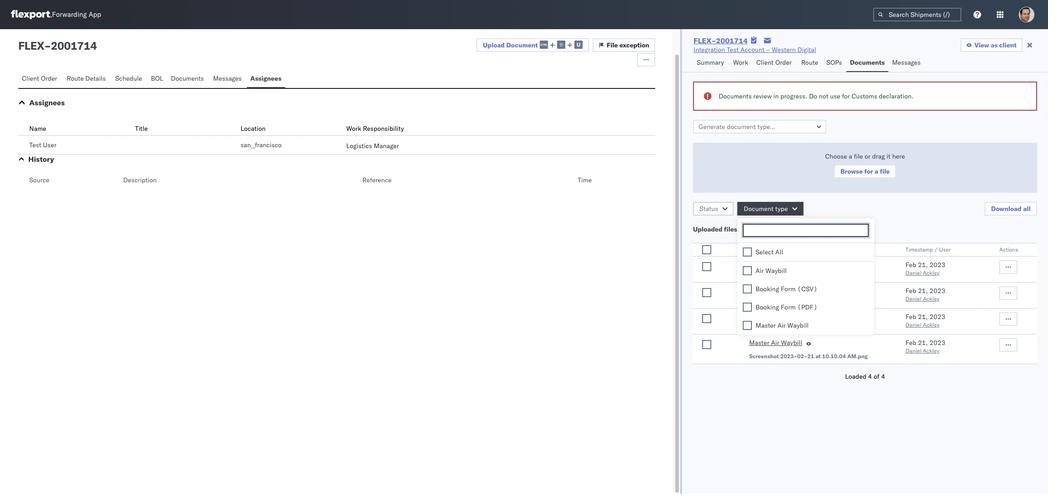 Task type: vqa. For each thing, say whether or not it's contained in the screenshot.
the topmost Screenshot
yes



Task type: describe. For each thing, give the bounding box(es) containing it.
status button
[[693, 202, 734, 216]]

sops button
[[823, 54, 846, 72]]

4 for of
[[881, 373, 885, 381]]

0 horizontal spatial assignees button
[[29, 98, 65, 107]]

file
[[607, 41, 618, 49]]

feb for screenshot 2023-02-21 at 10.10.04 am.png
[[906, 339, 916, 347]]

flexport. image
[[11, 10, 52, 19]]

screenshot 2023-02-21 at 10.10.04 am.png
[[749, 353, 868, 360]]

select
[[756, 248, 774, 256]]

21, for flexport-booking-flex-2001714.pdf
[[918, 313, 928, 321]]

0 vertical spatial assignees
[[250, 74, 281, 83]]

schedule button
[[112, 70, 147, 88]]

form inside booking form (pdf) flexport-booking-flex-2001714.pdf
[[774, 313, 789, 321]]

1 vertical spatial assignees
[[29, 98, 65, 107]]

all
[[1023, 205, 1031, 213]]

route details
[[67, 74, 106, 83]]

use
[[830, 92, 840, 100]]

21, for screenshot 2023-02-21 at 10.10.04 am.png
[[918, 339, 928, 347]]

0 vertical spatial for
[[842, 92, 850, 100]]

bol
[[151, 74, 163, 83]]

21
[[807, 353, 814, 360]]

upload document button
[[477, 38, 589, 52]]

daniel for screenshot 2023-02-21 at 10.10.04 am.png
[[906, 348, 922, 355]]

history
[[28, 155, 54, 164]]

manager
[[374, 142, 399, 150]]

ackley for screenshot 2023-02-21 at 10.10.04 am.png
[[923, 348, 940, 355]]

work for work responsibility
[[346, 125, 361, 133]]

booking form (csv) up 'booking form (pdf)'
[[749, 287, 811, 295]]

forwarding app link
[[11, 10, 101, 19]]

daniel for flexport-booking-flex-2001714.csv
[[906, 296, 922, 303]]

route button
[[798, 54, 823, 72]]

feb for flexport-booking-flex-2001714.csv
[[906, 287, 916, 295]]

location
[[241, 125, 266, 133]]

document type
[[744, 205, 788, 213]]

view
[[975, 41, 989, 49]]

2001714.pdf
[[816, 324, 851, 330]]

2 screenshot from the top
[[749, 353, 779, 360]]

air waybill link
[[749, 261, 780, 272]]

bol button
[[147, 70, 167, 88]]

booking- inside booking form (pdf) flexport-booking-flex-2001714.pdf
[[775, 324, 799, 330]]

file exception
[[607, 41, 649, 49]]

2023 for screenshot 2023-01-27 at 10.55.56 am.png
[[930, 261, 945, 269]]

progress.
[[781, 92, 807, 100]]

0 horizontal spatial user
[[43, 141, 56, 149]]

all
[[775, 248, 783, 256]]

waybill inside air waybill screenshot 2023-01-27 at 10.55.56 am.png
[[759, 261, 780, 269]]

27
[[807, 272, 814, 278]]

flex
[[18, 39, 44, 52]]

0 horizontal spatial -
[[44, 39, 51, 52]]

view as client button
[[960, 38, 1023, 52]]

details
[[85, 74, 106, 83]]

document type / filename
[[749, 246, 820, 253]]

summary button
[[693, 54, 730, 72]]

responsibility
[[363, 125, 404, 133]]

not
[[819, 92, 829, 100]]

ackley for flexport-booking-flex-2001714.pdf
[[923, 322, 940, 329]]

flex - 2001714
[[18, 39, 97, 52]]

order for the rightmost client order button
[[775, 58, 792, 67]]

master inside list box
[[756, 322, 776, 330]]

western
[[772, 46, 796, 54]]

forwarding app
[[52, 10, 101, 19]]

1 horizontal spatial 2001714
[[716, 36, 748, 45]]

for inside button
[[864, 167, 873, 176]]

of
[[874, 373, 880, 381]]

sops
[[827, 58, 842, 67]]

or
[[865, 152, 871, 161]]

files
[[724, 225, 737, 234]]

1 flexport- from the top
[[749, 298, 775, 304]]

- inside "integration test account - western digital" link
[[766, 46, 770, 54]]

a inside button
[[875, 167, 878, 176]]

filename
[[796, 246, 820, 253]]

work button
[[730, 54, 753, 72]]

customs
[[852, 92, 877, 100]]

0 horizontal spatial documents button
[[167, 70, 209, 88]]

air inside air waybill screenshot 2023-01-27 at 10.55.56 am.png
[[749, 261, 758, 269]]

timestamp
[[906, 246, 933, 253]]

upload
[[483, 41, 505, 49]]

download
[[991, 205, 1022, 213]]

documents for documents review in progress. do not use for customs declaration.
[[719, 92, 752, 100]]

documents for documents button to the left
[[171, 74, 204, 83]]

booking form (pdf)
[[756, 303, 818, 312]]

description
[[123, 176, 157, 184]]

download all button
[[985, 202, 1037, 216]]

it
[[887, 152, 891, 161]]

schedule
[[115, 74, 142, 83]]

2001714.csv
[[816, 298, 850, 304]]

master air waybill link
[[749, 339, 802, 350]]

0 horizontal spatial messages
[[213, 74, 242, 83]]

at inside air waybill screenshot 2023-01-27 at 10.55.56 am.png
[[816, 272, 821, 278]]

digital
[[797, 46, 816, 54]]

waybill inside master air waybill link
[[781, 339, 802, 347]]

title
[[135, 125, 148, 133]]

san_francisco
[[241, 141, 282, 149]]

2023 for screenshot 2023-02-21 at 10.10.04 am.png
[[930, 339, 945, 347]]

booking form (pdf) link
[[749, 313, 811, 324]]

drag
[[872, 152, 885, 161]]

integration
[[694, 46, 725, 54]]

document type button
[[737, 202, 803, 216]]

1 horizontal spatial documents button
[[846, 54, 889, 72]]

file inside button
[[880, 167, 890, 176]]

document type / filename button
[[747, 245, 887, 254]]

list box containing select all
[[737, 243, 874, 335]]

upload document
[[483, 41, 538, 49]]

work for work
[[733, 58, 748, 67]]

uploaded
[[693, 225, 723, 234]]

1 vertical spatial master air waybill
[[749, 339, 802, 347]]

flex-2001714
[[694, 36, 748, 45]]

flexport- inside booking form (pdf) flexport-booking-flex-2001714.pdf
[[749, 324, 775, 330]]

here
[[892, 152, 905, 161]]

review
[[753, 92, 772, 100]]

0 horizontal spatial messages button
[[209, 70, 247, 88]]

uploaded files ∙ 4
[[693, 225, 749, 234]]

route for route
[[801, 58, 818, 67]]

am.png inside air waybill screenshot 2023-01-27 at 10.55.56 am.png
[[847, 272, 868, 278]]

flexport-booking-flex-2001714.csv
[[749, 298, 850, 304]]

10.55.56
[[822, 272, 846, 278]]

actions
[[999, 246, 1018, 253]]

booking inside booking form (pdf) flexport-booking-flex-2001714.pdf
[[749, 313, 773, 321]]

source
[[29, 176, 49, 184]]

route for route details
[[67, 74, 84, 83]]

test user
[[29, 141, 56, 149]]

reference
[[362, 176, 392, 184]]

ackley for flexport-booking-flex-2001714.csv
[[923, 296, 940, 303]]



Task type: locate. For each thing, give the bounding box(es) containing it.
document inside document type button
[[744, 205, 774, 213]]

user right timestamp
[[939, 246, 951, 253]]

(pdf) inside booking form (pdf) flexport-booking-flex-2001714.pdf
[[791, 313, 811, 321]]

1 horizontal spatial documents
[[719, 92, 752, 100]]

1 horizontal spatial messages button
[[889, 54, 926, 72]]

0 horizontal spatial client order button
[[18, 70, 63, 88]]

form up flexport-booking-flex-2001714.csv
[[781, 285, 796, 293]]

assignees button
[[247, 70, 285, 88], [29, 98, 65, 107]]

feb for screenshot 2023-01-27 at 10.55.56 am.png
[[906, 261, 916, 269]]

0 vertical spatial document
[[506, 41, 538, 49]]

for right use at right
[[842, 92, 850, 100]]

(pdf) down flexport-booking-flex-2001714.csv
[[791, 313, 811, 321]]

view as client
[[975, 41, 1017, 49]]

am.png right 10.55.56
[[847, 272, 868, 278]]

integration test account - western digital
[[694, 46, 816, 54]]

waybill down "all"
[[766, 267, 787, 275]]

user up history
[[43, 141, 56, 149]]

0 vertical spatial documents
[[850, 58, 885, 67]]

1 vertical spatial document
[[744, 205, 774, 213]]

choose
[[825, 152, 847, 161]]

1 vertical spatial at
[[816, 353, 821, 360]]

3 2023 from the top
[[930, 313, 945, 321]]

1 ackley from the top
[[923, 270, 940, 277]]

2 vertical spatial documents
[[719, 92, 752, 100]]

1 / from the left
[[791, 246, 795, 253]]

master air waybill down booking form (pdf) link
[[749, 339, 802, 347]]

1 vertical spatial documents
[[171, 74, 204, 83]]

at right 27 at the right
[[816, 272, 821, 278]]

1 vertical spatial client order
[[22, 74, 57, 83]]

2023
[[930, 261, 945, 269], [930, 287, 945, 295], [930, 313, 945, 321], [930, 339, 945, 347]]

waybill down select all
[[759, 261, 780, 269]]

(pdf) for booking form (pdf) flexport-booking-flex-2001714.pdf
[[791, 313, 811, 321]]

1 at from the top
[[816, 272, 821, 278]]

master air waybill down 'booking form (pdf)'
[[756, 322, 809, 330]]

2001714 down forwarding app
[[51, 39, 97, 52]]

1 horizontal spatial a
[[875, 167, 878, 176]]

flex- up booking form (pdf) flexport-booking-flex-2001714.pdf
[[799, 298, 816, 304]]

4 right "of"
[[881, 373, 885, 381]]

waybill up 02-
[[781, 339, 802, 347]]

timestamp / user
[[906, 246, 951, 253]]

None checkbox
[[702, 245, 711, 255], [702, 288, 711, 298], [702, 245, 711, 255], [702, 288, 711, 298]]

choose a file or drag it here
[[825, 152, 905, 161]]

1 feb from the top
[[906, 261, 916, 269]]

1 vertical spatial file
[[880, 167, 890, 176]]

1 vertical spatial a
[[875, 167, 878, 176]]

1 vertical spatial am.png
[[847, 353, 868, 360]]

flex-2001714 link
[[694, 36, 748, 45]]

2001714 up account
[[716, 36, 748, 45]]

for
[[842, 92, 850, 100], [864, 167, 873, 176]]

2023 for flexport-booking-flex-2001714.pdf
[[930, 313, 945, 321]]

form down 'booking form (pdf)'
[[774, 313, 789, 321]]

1 screenshot from the top
[[749, 272, 779, 278]]

booking- down 'booking form (pdf)'
[[775, 324, 799, 330]]

3 21, from the top
[[918, 313, 928, 321]]

1 vertical spatial order
[[41, 74, 57, 83]]

21, for flexport-booking-flex-2001714.csv
[[918, 287, 928, 295]]

flex- inside booking form (pdf) flexport-booking-flex-2001714.pdf
[[799, 324, 816, 330]]

0 horizontal spatial work
[[346, 125, 361, 133]]

0 vertical spatial flexport-
[[749, 298, 775, 304]]

exception
[[620, 41, 649, 49]]

test down flex-2001714 link
[[727, 46, 739, 54]]

2 ackley from the top
[[923, 296, 940, 303]]

flexport-
[[749, 298, 775, 304], [749, 324, 775, 330]]

0 horizontal spatial client
[[22, 74, 39, 83]]

1 vertical spatial client
[[22, 74, 39, 83]]

messages button
[[889, 54, 926, 72], [209, 70, 247, 88]]

am.png up loaded
[[847, 353, 868, 360]]

document up air waybill link
[[749, 246, 776, 253]]

2 21, from the top
[[918, 287, 928, 295]]

0 horizontal spatial for
[[842, 92, 850, 100]]

0 vertical spatial client
[[756, 58, 774, 67]]

client for the leftmost client order button
[[22, 74, 39, 83]]

at
[[816, 272, 821, 278], [816, 353, 821, 360]]

0 vertical spatial user
[[43, 141, 56, 149]]

4 2023 from the top
[[930, 339, 945, 347]]

type
[[775, 205, 788, 213]]

0 horizontal spatial test
[[29, 141, 41, 149]]

1 horizontal spatial /
[[934, 246, 938, 253]]

documents for the rightmost documents button
[[850, 58, 885, 67]]

0 horizontal spatial order
[[41, 74, 57, 83]]

1 vertical spatial (pdf)
[[791, 313, 811, 321]]

work responsibility
[[346, 125, 404, 133]]

2023- inside air waybill screenshot 2023-01-27 at 10.55.56 am.png
[[780, 272, 797, 278]]

flex-
[[694, 36, 716, 45], [799, 298, 816, 304], [799, 324, 816, 330]]

(pdf)
[[797, 303, 818, 312], [791, 313, 811, 321]]

master up master air waybill link at the bottom of page
[[756, 322, 776, 330]]

0 vertical spatial messages
[[892, 58, 921, 67]]

file left or
[[854, 152, 863, 161]]

3 feb 21, 2023 daniel ackley from the top
[[906, 313, 945, 329]]

0 vertical spatial screenshot
[[749, 272, 779, 278]]

download all
[[991, 205, 1031, 213]]

a right choose
[[849, 152, 852, 161]]

feb for flexport-booking-flex-2001714.pdf
[[906, 313, 916, 321]]

order down western
[[775, 58, 792, 67]]

document
[[506, 41, 538, 49], [744, 205, 774, 213], [749, 246, 776, 253]]

1 daniel from the top
[[906, 270, 922, 277]]

0 horizontal spatial /
[[791, 246, 795, 253]]

screenshot down master air waybill link at the bottom of page
[[749, 353, 779, 360]]

document inside document type / filename button
[[749, 246, 776, 253]]

0 vertical spatial work
[[733, 58, 748, 67]]

document left the 'type'
[[744, 205, 774, 213]]

logistics manager
[[346, 142, 399, 150]]

app
[[89, 10, 101, 19]]

screenshot inside air waybill screenshot 2023-01-27 at 10.55.56 am.png
[[749, 272, 779, 278]]

0 vertical spatial order
[[775, 58, 792, 67]]

1 vertical spatial 2023-
[[780, 353, 797, 360]]

browse for a file button
[[834, 165, 896, 178]]

client for the rightmost client order button
[[756, 58, 774, 67]]

/ right timestamp
[[934, 246, 938, 253]]

1 booking- from the top
[[775, 298, 799, 304]]

declaration.
[[879, 92, 914, 100]]

/ inside document type / filename button
[[791, 246, 795, 253]]

4
[[745, 225, 749, 234], [868, 373, 872, 381], [881, 373, 885, 381]]

file
[[854, 152, 863, 161], [880, 167, 890, 176]]

2 feb 21, 2023 daniel ackley from the top
[[906, 287, 945, 303]]

documents
[[850, 58, 885, 67], [171, 74, 204, 83], [719, 92, 752, 100]]

(pdf) for booking form (pdf)
[[797, 303, 818, 312]]

flex- down flexport-booking-flex-2001714.csv
[[799, 324, 816, 330]]

in
[[773, 92, 779, 100]]

4 right ∙
[[745, 225, 749, 234]]

document inside upload document button
[[506, 41, 538, 49]]

master air waybill inside list box
[[756, 322, 809, 330]]

2023- down master air waybill link at the bottom of page
[[780, 353, 797, 360]]

documents button right bol
[[167, 70, 209, 88]]

21,
[[918, 261, 928, 269], [918, 287, 928, 295], [918, 313, 928, 321], [918, 339, 928, 347]]

1 vertical spatial assignees button
[[29, 98, 65, 107]]

client
[[756, 58, 774, 67], [22, 74, 39, 83]]

documents left review
[[719, 92, 752, 100]]

client order down flex
[[22, 74, 57, 83]]

1 horizontal spatial assignees button
[[247, 70, 285, 88]]

0 vertical spatial test
[[727, 46, 739, 54]]

4 feb from the top
[[906, 339, 916, 347]]

2023 for flexport-booking-flex-2001714.csv
[[930, 287, 945, 295]]

waybill down 'booking form (pdf)'
[[787, 322, 809, 330]]

0 horizontal spatial client order
[[22, 74, 57, 83]]

1 feb 21, 2023 daniel ackley from the top
[[906, 261, 945, 277]]

master down booking form (pdf) link
[[749, 339, 769, 347]]

waybill
[[759, 261, 780, 269], [766, 267, 787, 275], [787, 322, 809, 330], [781, 339, 802, 347]]

2 / from the left
[[934, 246, 938, 253]]

booking form (csv) up flexport-booking-flex-2001714.csv
[[756, 285, 818, 293]]

1 horizontal spatial for
[[864, 167, 873, 176]]

21, for screenshot 2023-01-27 at 10.55.56 am.png
[[918, 261, 928, 269]]

status
[[700, 205, 718, 213]]

1 vertical spatial flex-
[[799, 298, 816, 304]]

order down "flex - 2001714"
[[41, 74, 57, 83]]

0 vertical spatial client order
[[756, 58, 792, 67]]

2 daniel from the top
[[906, 296, 922, 303]]

1 vertical spatial flexport-
[[749, 324, 775, 330]]

1 horizontal spatial file
[[880, 167, 890, 176]]

feb 21, 2023 daniel ackley for screenshot 2023-02-21 at 10.10.04 am.png
[[906, 339, 945, 355]]

0 vertical spatial 2023-
[[780, 272, 797, 278]]

daniel
[[906, 270, 922, 277], [906, 296, 922, 303], [906, 322, 922, 329], [906, 348, 922, 355]]

2 vertical spatial document
[[749, 246, 776, 253]]

1 2023- from the top
[[780, 272, 797, 278]]

1 2023 from the top
[[930, 261, 945, 269]]

02-
[[797, 353, 807, 360]]

None checkbox
[[743, 248, 752, 257], [702, 262, 711, 272], [743, 266, 752, 276], [743, 285, 752, 294], [743, 303, 752, 312], [702, 314, 711, 324], [743, 321, 752, 330], [702, 340, 711, 350], [743, 248, 752, 257], [702, 262, 711, 272], [743, 266, 752, 276], [743, 285, 752, 294], [743, 303, 752, 312], [702, 314, 711, 324], [743, 321, 752, 330], [702, 340, 711, 350]]

route inside button
[[67, 74, 84, 83]]

0 horizontal spatial assignees
[[29, 98, 65, 107]]

account
[[741, 46, 765, 54]]

order for the leftmost client order button
[[41, 74, 57, 83]]

test
[[727, 46, 739, 54], [29, 141, 41, 149]]

2 2023 from the top
[[930, 287, 945, 295]]

1 horizontal spatial test
[[727, 46, 739, 54]]

2023- up booking form (csv) link
[[780, 272, 797, 278]]

client order button down flex
[[18, 70, 63, 88]]

for down or
[[864, 167, 873, 176]]

1 horizontal spatial assignees
[[250, 74, 281, 83]]

0 vertical spatial a
[[849, 152, 852, 161]]

0 horizontal spatial 2001714
[[51, 39, 97, 52]]

form up 'booking form (pdf)'
[[774, 287, 789, 295]]

2 flexport- from the top
[[749, 324, 775, 330]]

flexport- up master air waybill link at the bottom of page
[[749, 324, 775, 330]]

timestamp / user button
[[904, 245, 981, 254]]

feb 21, 2023 daniel ackley
[[906, 261, 945, 277], [906, 287, 945, 303], [906, 313, 945, 329], [906, 339, 945, 355]]

1 am.png from the top
[[847, 272, 868, 278]]

0 vertical spatial route
[[801, 58, 818, 67]]

0 vertical spatial (pdf)
[[797, 303, 818, 312]]

0 vertical spatial flex-
[[694, 36, 716, 45]]

client
[[999, 41, 1017, 49]]

file exception button
[[593, 38, 655, 52], [593, 38, 655, 52]]

2 at from the top
[[816, 353, 821, 360]]

master
[[756, 322, 776, 330], [749, 339, 769, 347]]

3 ackley from the top
[[923, 322, 940, 329]]

feb
[[906, 261, 916, 269], [906, 287, 916, 295], [906, 313, 916, 321], [906, 339, 916, 347]]

2 2023- from the top
[[780, 353, 797, 360]]

document for document type / filename
[[749, 246, 776, 253]]

feb 21, 2023 daniel ackley for flexport-booking-flex-2001714.pdf
[[906, 313, 945, 329]]

loaded
[[845, 373, 867, 381]]

0 vertical spatial file
[[854, 152, 863, 161]]

client order down western
[[756, 58, 792, 67]]

documents right the bol button
[[171, 74, 204, 83]]

client down the integration test account - western digital
[[756, 58, 774, 67]]

1 vertical spatial screenshot
[[749, 353, 779, 360]]

1 vertical spatial booking-
[[775, 324, 799, 330]]

time
[[578, 176, 592, 184]]

a down drag on the top of the page
[[875, 167, 878, 176]]

loaded 4 of 4
[[845, 373, 885, 381]]

test up history
[[29, 141, 41, 149]]

file down it
[[880, 167, 890, 176]]

select all
[[756, 248, 783, 256]]

3 feb from the top
[[906, 313, 916, 321]]

4 for ∙
[[745, 225, 749, 234]]

daniel for screenshot 2023-01-27 at 10.55.56 am.png
[[906, 270, 922, 277]]

4 21, from the top
[[918, 339, 928, 347]]

01-
[[797, 272, 807, 278]]

air waybill screenshot 2023-01-27 at 10.55.56 am.png
[[749, 261, 868, 278]]

route down digital
[[801, 58, 818, 67]]

feb 21, 2023 daniel ackley for flexport-booking-flex-2001714.csv
[[906, 287, 945, 303]]

- down forwarding app link
[[44, 39, 51, 52]]

1 horizontal spatial user
[[939, 246, 951, 253]]

master air waybill
[[756, 322, 809, 330], [749, 339, 802, 347]]

screenshot down select
[[749, 272, 779, 278]]

client down flex
[[22, 74, 39, 83]]

client order button down western
[[753, 54, 798, 72]]

document right upload
[[506, 41, 538, 49]]

at right 21
[[816, 353, 821, 360]]

1 vertical spatial test
[[29, 141, 41, 149]]

None text field
[[746, 227, 868, 235]]

/ inside timestamp / user button
[[934, 246, 938, 253]]

4 ackley from the top
[[923, 348, 940, 355]]

1 vertical spatial work
[[346, 125, 361, 133]]

1 horizontal spatial -
[[766, 46, 770, 54]]

0 horizontal spatial a
[[849, 152, 852, 161]]

4 feb 21, 2023 daniel ackley from the top
[[906, 339, 945, 355]]

∙
[[739, 225, 743, 234]]

1 horizontal spatial client order
[[756, 58, 792, 67]]

ackley
[[923, 270, 940, 277], [923, 296, 940, 303], [923, 322, 940, 329], [923, 348, 940, 355]]

flex- up integration
[[694, 36, 716, 45]]

1 vertical spatial route
[[67, 74, 84, 83]]

route details button
[[63, 70, 112, 88]]

- left western
[[766, 46, 770, 54]]

booking form (csv)
[[756, 285, 818, 293], [749, 287, 811, 295]]

1 vertical spatial messages
[[213, 74, 242, 83]]

user
[[43, 141, 56, 149], [939, 246, 951, 253]]

1 vertical spatial master
[[749, 339, 769, 347]]

2 am.png from the top
[[847, 353, 868, 360]]

documents button right sops
[[846, 54, 889, 72]]

history button
[[28, 155, 54, 164]]

/ right type at the right
[[791, 246, 795, 253]]

ackley for screenshot 2023-01-27 at 10.55.56 am.png
[[923, 270, 940, 277]]

4 daniel from the top
[[906, 348, 922, 355]]

1 horizontal spatial messages
[[892, 58, 921, 67]]

0 vertical spatial master
[[756, 322, 776, 330]]

2 horizontal spatial documents
[[850, 58, 885, 67]]

2 vertical spatial flex-
[[799, 324, 816, 330]]

0 horizontal spatial 4
[[745, 225, 749, 234]]

0 vertical spatial am.png
[[847, 272, 868, 278]]

1 horizontal spatial client order button
[[753, 54, 798, 72]]

10.10.04
[[822, 353, 846, 360]]

documents right sops "button"
[[850, 58, 885, 67]]

0 horizontal spatial route
[[67, 74, 84, 83]]

summary
[[697, 58, 724, 67]]

form up booking form (pdf) link
[[781, 303, 796, 312]]

as
[[991, 41, 998, 49]]

1 horizontal spatial client
[[756, 58, 774, 67]]

client order for the leftmost client order button
[[22, 74, 57, 83]]

0 vertical spatial at
[[816, 272, 821, 278]]

2 horizontal spatial 4
[[881, 373, 885, 381]]

0 horizontal spatial file
[[854, 152, 863, 161]]

3 daniel from the top
[[906, 322, 922, 329]]

1 21, from the top
[[918, 261, 928, 269]]

messages
[[892, 58, 921, 67], [213, 74, 242, 83]]

air waybill
[[756, 267, 787, 275]]

do
[[809, 92, 817, 100]]

1 horizontal spatial work
[[733, 58, 748, 67]]

Generate document type... text field
[[693, 120, 826, 134]]

2001714
[[716, 36, 748, 45], [51, 39, 97, 52]]

(pdf) up booking form (pdf) flexport-booking-flex-2001714.pdf
[[797, 303, 818, 312]]

list box
[[737, 243, 874, 335]]

user inside button
[[939, 246, 951, 253]]

type
[[778, 246, 790, 253]]

2 feb from the top
[[906, 287, 916, 295]]

1 horizontal spatial 4
[[868, 373, 872, 381]]

Search Shipments (/) text field
[[873, 8, 961, 21]]

0 horizontal spatial documents
[[171, 74, 204, 83]]

daniel for flexport-booking-flex-2001714.pdf
[[906, 322, 922, 329]]

1 vertical spatial for
[[864, 167, 873, 176]]

1 vertical spatial user
[[939, 246, 951, 253]]

flexport- up booking form (pdf) link
[[749, 298, 775, 304]]

1 horizontal spatial route
[[801, 58, 818, 67]]

0 vertical spatial master air waybill
[[756, 322, 809, 330]]

document for document type
[[744, 205, 774, 213]]

work inside button
[[733, 58, 748, 67]]

1 horizontal spatial order
[[775, 58, 792, 67]]

2 booking- from the top
[[775, 324, 799, 330]]

route left details
[[67, 74, 84, 83]]

client order for the rightmost client order button
[[756, 58, 792, 67]]

0 vertical spatial booking-
[[775, 298, 799, 304]]

test inside "integration test account - western digital" link
[[727, 46, 739, 54]]

0 vertical spatial assignees button
[[247, 70, 285, 88]]

route inside button
[[801, 58, 818, 67]]

feb 21, 2023 daniel ackley for screenshot 2023-01-27 at 10.55.56 am.png
[[906, 261, 945, 277]]

work down account
[[733, 58, 748, 67]]

client order button
[[753, 54, 798, 72], [18, 70, 63, 88]]

4 left "of"
[[868, 373, 872, 381]]

booking- up booking form (pdf) link
[[775, 298, 799, 304]]

work up logistics
[[346, 125, 361, 133]]



